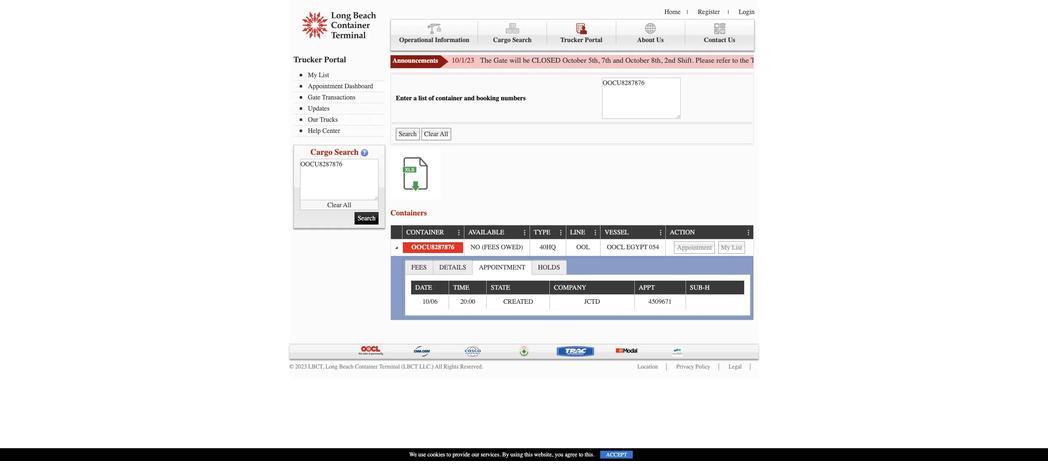 Task type: describe. For each thing, give the bounding box(es) containing it.
5th,
[[588, 56, 600, 65]]

legal
[[729, 363, 742, 370]]

no (fees owed) cell
[[464, 239, 530, 256]]

privacy policy link
[[677, 363, 710, 370]]

home
[[665, 8, 681, 16]]

2 for from the left
[[904, 56, 913, 65]]

closed
[[532, 56, 561, 65]]

0 horizontal spatial search
[[335, 147, 359, 157]]

0 vertical spatial trucker
[[561, 36, 583, 44]]

our
[[472, 451, 479, 458]]

you
[[555, 451, 564, 458]]

tree grid containing container
[[391, 226, 754, 320]]

cargo inside cargo search 'link'
[[493, 36, 511, 44]]

legal link
[[729, 363, 742, 370]]

2 october from the left
[[626, 56, 650, 65]]

accept button
[[601, 451, 633, 459]]

2023
[[295, 363, 307, 370]]

0 horizontal spatial trucker portal
[[294, 55, 346, 64]]

oocu8287876 cell
[[402, 239, 464, 256]]

1 october from the left
[[563, 56, 587, 65]]

my list link
[[300, 71, 384, 79]]

oocl egypt 054 cell
[[600, 239, 666, 256]]

vessel column header
[[600, 226, 666, 239]]

state link
[[491, 281, 514, 294]]

sub-
[[690, 284, 705, 292]]

contact
[[704, 36, 727, 44]]

oocl
[[607, 244, 625, 251]]

company
[[554, 284, 587, 292]]

10/1/23 the gate will be closed october 5th, 7th and october 8th, 2nd shift. please refer to the truck gate hours web page for further gate details for the week.
[[452, 56, 943, 65]]

dashboard
[[345, 83, 373, 90]]

all inside button
[[343, 201, 351, 209]]

appointment
[[308, 83, 343, 90]]

provide
[[453, 451, 470, 458]]

1 horizontal spatial trucker portal
[[561, 36, 603, 44]]

1 vertical spatial trucker
[[294, 55, 322, 64]]

cargo search inside 'link'
[[493, 36, 532, 44]]

no
[[471, 244, 480, 251]]

1 for from the left
[[836, 56, 845, 65]]

trucker portal link
[[547, 21, 616, 45]]

row containing oocu8287876
[[391, 239, 754, 256]]

clear all button
[[300, 200, 379, 210]]

edit column settings image for line
[[593, 229, 599, 236]]

ool cell
[[566, 239, 600, 256]]

fees tab
[[405, 260, 433, 274]]

clear all
[[327, 201, 351, 209]]

location
[[638, 363, 658, 370]]

action column header
[[666, 226, 754, 239]]

further
[[847, 56, 867, 65]]

containers
[[391, 208, 427, 217]]

(lbct
[[401, 363, 418, 370]]

(fees
[[482, 244, 500, 251]]

services.
[[481, 451, 501, 458]]

40hq
[[540, 244, 556, 251]]

appt link
[[639, 281, 659, 294]]

be
[[523, 56, 530, 65]]

8th,
[[651, 56, 663, 65]]

using
[[511, 451, 523, 458]]

edit column settings image for type
[[558, 229, 565, 236]]

line
[[570, 229, 585, 236]]

2nd
[[665, 56, 676, 65]]

action
[[670, 229, 695, 236]]

location link
[[638, 363, 658, 370]]

row containing container
[[391, 226, 754, 239]]

about
[[637, 36, 655, 44]]

edit column settings image for available
[[522, 229, 528, 236]]

created
[[504, 298, 533, 305]]

truck
[[751, 56, 768, 65]]

Enter container numbers and/ or booking numbers. Press ESC to reset input box text field
[[603, 78, 681, 119]]

jctd
[[584, 298, 600, 305]]

type link
[[534, 226, 554, 239]]

list
[[419, 95, 427, 102]]

gate transactions link
[[300, 94, 384, 101]]

my
[[308, 71, 317, 79]]

a
[[414, 95, 417, 102]]

details tab
[[433, 260, 473, 274]]

holds
[[538, 264, 560, 271]]

1 vertical spatial cell
[[686, 295, 744, 309]]

help center link
[[300, 127, 384, 135]]

0 horizontal spatial and
[[464, 95, 475, 102]]

4509671
[[649, 298, 672, 305]]

2 | from the left
[[728, 9, 729, 16]]

type
[[534, 229, 551, 236]]

0 horizontal spatial cargo search
[[311, 147, 359, 157]]

1 horizontal spatial to
[[579, 451, 583, 458]]

announcements
[[393, 57, 438, 64]]

vessel
[[605, 229, 629, 236]]

we use cookies to provide our services. by using this website, you agree to this.
[[409, 451, 595, 458]]

container
[[436, 95, 463, 102]]

week.
[[926, 56, 943, 65]]

appointment dashboard link
[[300, 83, 384, 90]]

by
[[502, 451, 509, 458]]

updates link
[[300, 105, 384, 112]]

jctd cell
[[550, 295, 635, 309]]

appt
[[639, 284, 655, 292]]

available link
[[468, 226, 508, 239]]

website,
[[534, 451, 553, 458]]

row containing date
[[411, 281, 744, 295]]

line column header
[[566, 226, 600, 239]]

updates
[[308, 105, 330, 112]]

will
[[510, 56, 521, 65]]

Enter container numbers and/ or booking numbers.  text field
[[300, 159, 379, 200]]

054
[[649, 244, 659, 251]]

gate inside my list appointment dashboard gate transactions updates our trucks help center
[[308, 94, 321, 101]]

oocu8287876
[[412, 244, 455, 251]]

1 | from the left
[[687, 9, 688, 16]]

20:00 cell
[[449, 295, 487, 309]]

us for contact us
[[728, 36, 736, 44]]

about us link
[[616, 21, 685, 45]]

1 the from the left
[[740, 56, 749, 65]]



Task type: locate. For each thing, give the bounding box(es) containing it.
oocl egypt 054
[[607, 244, 659, 251]]

october left the 5th,
[[563, 56, 587, 65]]

enter a list of container and booking numbers
[[396, 95, 526, 102]]

operational information link
[[391, 21, 478, 45]]

0 vertical spatial all
[[343, 201, 351, 209]]

all right the llc.)
[[435, 363, 442, 370]]

1 horizontal spatial search
[[513, 36, 532, 44]]

ool
[[577, 244, 590, 251]]

1 horizontal spatial october
[[626, 56, 650, 65]]

booking
[[477, 95, 499, 102]]

edit column settings image inside type column header
[[558, 229, 565, 236]]

the
[[740, 56, 749, 65], [915, 56, 924, 65]]

login link
[[739, 8, 755, 16]]

edit column settings image inside 'available' column header
[[522, 229, 528, 236]]

action link
[[670, 226, 699, 239]]

sub-h
[[690, 284, 710, 292]]

| left login
[[728, 9, 729, 16]]

0 horizontal spatial trucker
[[294, 55, 322, 64]]

row down company link
[[411, 295, 744, 309]]

egypt
[[627, 244, 648, 251]]

20:00
[[460, 298, 476, 305]]

0 vertical spatial cargo
[[493, 36, 511, 44]]

0 vertical spatial cargo search
[[493, 36, 532, 44]]

1 horizontal spatial |
[[728, 9, 729, 16]]

time link
[[453, 281, 473, 294]]

for
[[836, 56, 845, 65], [904, 56, 913, 65]]

0 horizontal spatial |
[[687, 9, 688, 16]]

sub-h link
[[690, 281, 714, 294]]

available column header
[[464, 226, 530, 239]]

trucker portal up the 5th,
[[561, 36, 603, 44]]

us for about us
[[657, 36, 664, 44]]

1 vertical spatial cargo
[[311, 147, 333, 157]]

gate
[[494, 56, 508, 65], [770, 56, 784, 65], [308, 94, 321, 101]]

1 horizontal spatial us
[[728, 36, 736, 44]]

10/06
[[423, 298, 438, 305]]

details
[[439, 264, 466, 271]]

1 horizontal spatial edit column settings image
[[658, 229, 664, 236]]

2 edit column settings image from the left
[[658, 229, 664, 236]]

cargo down help
[[311, 147, 333, 157]]

0 horizontal spatial edit column settings image
[[522, 229, 528, 236]]

0 vertical spatial search
[[513, 36, 532, 44]]

10/06 cell
[[411, 295, 449, 309]]

1 edit column settings image from the left
[[456, 229, 463, 236]]

40hq cell
[[530, 239, 566, 256]]

about us
[[637, 36, 664, 44]]

10/1/23
[[452, 56, 474, 65]]

edit column settings image inside vessel column header
[[658, 229, 664, 236]]

1 horizontal spatial cargo
[[493, 36, 511, 44]]

grid containing date
[[411, 281, 744, 309]]

my list appointment dashboard gate transactions updates our trucks help center
[[308, 71, 373, 135]]

tab list containing fees
[[403, 258, 753, 318]]

|
[[687, 9, 688, 16], [728, 9, 729, 16]]

0 horizontal spatial gate
[[308, 94, 321, 101]]

1 horizontal spatial and
[[613, 56, 624, 65]]

1 horizontal spatial cargo search
[[493, 36, 532, 44]]

fees
[[411, 264, 427, 271]]

company link
[[554, 281, 591, 294]]

search up be
[[513, 36, 532, 44]]

contact us
[[704, 36, 736, 44]]

rights
[[444, 363, 459, 370]]

1 vertical spatial all
[[435, 363, 442, 370]]

home link
[[665, 8, 681, 16]]

date
[[415, 284, 432, 292]]

this.
[[585, 451, 595, 458]]

edit column settings image
[[522, 229, 528, 236], [558, 229, 565, 236], [593, 229, 599, 236]]

appointment
[[479, 264, 526, 271]]

of
[[429, 95, 434, 102]]

us right contact
[[728, 36, 736, 44]]

information
[[435, 36, 470, 44]]

trucker
[[561, 36, 583, 44], [294, 55, 322, 64]]

grid
[[411, 281, 744, 309]]

row up jctd
[[411, 281, 744, 295]]

row containing 10/06
[[411, 295, 744, 309]]

0 horizontal spatial for
[[836, 56, 845, 65]]

cargo search down center
[[311, 147, 359, 157]]

tree grid
[[391, 226, 754, 320]]

portal up my list link
[[324, 55, 346, 64]]

row group containing oocu8287876
[[391, 239, 754, 320]]

container link
[[407, 226, 448, 239]]

trucker up "my" on the top of page
[[294, 55, 322, 64]]

shift.
[[678, 56, 694, 65]]

tab list
[[403, 258, 753, 318]]

7th
[[602, 56, 611, 65]]

cell down h
[[686, 295, 744, 309]]

gate up updates
[[308, 94, 321, 101]]

0 horizontal spatial all
[[343, 201, 351, 209]]

contact us link
[[685, 21, 754, 45]]

1 horizontal spatial the
[[915, 56, 924, 65]]

©
[[289, 363, 294, 370]]

edit column settings image right line link
[[593, 229, 599, 236]]

edit column settings image
[[456, 229, 463, 236], [658, 229, 664, 236], [746, 229, 752, 236]]

3 edit column settings image from the left
[[593, 229, 599, 236]]

container
[[407, 229, 444, 236]]

1 horizontal spatial all
[[435, 363, 442, 370]]

operational information
[[399, 36, 470, 44]]

menu bar containing operational information
[[391, 19, 755, 51]]

appointment tab
[[473, 260, 532, 275]]

0 vertical spatial cell
[[666, 239, 754, 256]]

container column header
[[402, 226, 464, 239]]

grid inside tab list
[[411, 281, 744, 309]]

1 horizontal spatial portal
[[585, 36, 603, 44]]

and right 7th
[[613, 56, 624, 65]]

© 2023 lbct, long beach container terminal (lbct llc.) all rights reserved.
[[289, 363, 483, 370]]

all
[[343, 201, 351, 209], [435, 363, 442, 370]]

0 horizontal spatial menu bar
[[294, 71, 389, 137]]

no (fees owed)
[[471, 244, 523, 251]]

trucks
[[320, 116, 338, 123]]

container
[[355, 363, 378, 370]]

date link
[[415, 281, 436, 294]]

to left this.
[[579, 451, 583, 458]]

2 us from the left
[[728, 36, 736, 44]]

october left 8th,
[[626, 56, 650, 65]]

2 horizontal spatial to
[[733, 56, 738, 65]]

our
[[308, 116, 318, 123]]

None button
[[421, 128, 451, 140], [674, 241, 715, 254], [718, 241, 745, 254], [421, 128, 451, 140], [674, 241, 715, 254], [718, 241, 745, 254]]

3 edit column settings image from the left
[[746, 229, 752, 236]]

and
[[613, 56, 624, 65], [464, 95, 475, 102]]

h
[[705, 284, 710, 292]]

0 horizontal spatial october
[[563, 56, 587, 65]]

2 the from the left
[[915, 56, 924, 65]]

0 vertical spatial menu bar
[[391, 19, 755, 51]]

1 horizontal spatial trucker
[[561, 36, 583, 44]]

2 horizontal spatial edit column settings image
[[593, 229, 599, 236]]

register
[[698, 8, 720, 16]]

the
[[480, 56, 492, 65]]

0 horizontal spatial us
[[657, 36, 664, 44]]

to
[[733, 56, 738, 65], [447, 451, 451, 458], [579, 451, 583, 458]]

our trucks link
[[300, 116, 384, 123]]

edit column settings image for container
[[456, 229, 463, 236]]

created cell
[[487, 295, 550, 309]]

2 horizontal spatial edit column settings image
[[746, 229, 752, 236]]

cargo
[[493, 36, 511, 44], [311, 147, 333, 157]]

gate right the
[[494, 56, 508, 65]]

numbers
[[501, 95, 526, 102]]

0 horizontal spatial edit column settings image
[[456, 229, 463, 236]]

search down help center link
[[335, 147, 359, 157]]

the left week.
[[915, 56, 924, 65]]

to right refer
[[733, 56, 738, 65]]

0 horizontal spatial portal
[[324, 55, 346, 64]]

0 horizontal spatial to
[[447, 451, 451, 458]]

for right "page"
[[836, 56, 845, 65]]

cell down action link
[[666, 239, 754, 256]]

row down line
[[391, 239, 754, 256]]

enter
[[396, 95, 412, 102]]

us
[[657, 36, 664, 44], [728, 36, 736, 44]]

center
[[323, 127, 340, 135]]

1 vertical spatial portal
[[324, 55, 346, 64]]

trucker portal up list
[[294, 55, 346, 64]]

1 vertical spatial trucker portal
[[294, 55, 346, 64]]

1 horizontal spatial edit column settings image
[[558, 229, 565, 236]]

1 us from the left
[[657, 36, 664, 44]]

refer
[[717, 56, 731, 65]]

row up ool
[[391, 226, 754, 239]]

cell
[[666, 239, 754, 256], [686, 295, 744, 309]]

clear
[[327, 201, 342, 209]]

row
[[391, 226, 754, 239], [391, 239, 754, 256], [411, 281, 744, 295], [411, 295, 744, 309]]

cargo up will
[[493, 36, 511, 44]]

1 vertical spatial menu bar
[[294, 71, 389, 137]]

privacy policy
[[677, 363, 710, 370]]

None submit
[[396, 128, 420, 140], [355, 212, 379, 225], [396, 128, 420, 140], [355, 212, 379, 225]]

0 vertical spatial and
[[613, 56, 624, 65]]

menu bar containing my list
[[294, 71, 389, 137]]

portal
[[585, 36, 603, 44], [324, 55, 346, 64]]

tab list inside row group
[[403, 258, 753, 318]]

1 horizontal spatial menu bar
[[391, 19, 755, 51]]

privacy
[[677, 363, 694, 370]]

1 horizontal spatial gate
[[494, 56, 508, 65]]

operational
[[399, 36, 433, 44]]

1 vertical spatial and
[[464, 95, 475, 102]]

trucker up closed
[[561, 36, 583, 44]]

state
[[491, 284, 510, 292]]

beach
[[339, 363, 354, 370]]

0 vertical spatial trucker portal
[[561, 36, 603, 44]]

lbct,
[[308, 363, 324, 370]]

row group
[[391, 239, 754, 320]]

to left provide
[[447, 451, 451, 458]]

register link
[[698, 8, 720, 16]]

edit column settings image for action
[[746, 229, 752, 236]]

holds tab
[[532, 260, 567, 274]]

1 horizontal spatial for
[[904, 56, 913, 65]]

edit column settings image for vessel
[[658, 229, 664, 236]]

login
[[739, 8, 755, 16]]

gate right truck
[[770, 56, 784, 65]]

cargo search up will
[[493, 36, 532, 44]]

type column header
[[530, 226, 566, 239]]

0 horizontal spatial cargo
[[311, 147, 333, 157]]

agree
[[565, 451, 578, 458]]

1 vertical spatial cargo search
[[311, 147, 359, 157]]

edit column settings image inside action 'column header'
[[746, 229, 752, 236]]

menu bar
[[391, 19, 755, 51], [294, 71, 389, 137]]

list
[[319, 71, 329, 79]]

1 edit column settings image from the left
[[522, 229, 528, 236]]

| right home
[[687, 9, 688, 16]]

long
[[326, 363, 338, 370]]

and left 'booking'
[[464, 95, 475, 102]]

edit column settings image left type
[[522, 229, 528, 236]]

us right about
[[657, 36, 664, 44]]

2 edit column settings image from the left
[[558, 229, 565, 236]]

search inside 'link'
[[513, 36, 532, 44]]

1 vertical spatial search
[[335, 147, 359, 157]]

for right details
[[904, 56, 913, 65]]

edit column settings image left line
[[558, 229, 565, 236]]

2 horizontal spatial gate
[[770, 56, 784, 65]]

the left truck
[[740, 56, 749, 65]]

available
[[468, 229, 504, 236]]

edit column settings image inside the container column header
[[456, 229, 463, 236]]

all right clear on the left top of the page
[[343, 201, 351, 209]]

0 vertical spatial portal
[[585, 36, 603, 44]]

please
[[696, 56, 715, 65]]

edit column settings image inside line column header
[[593, 229, 599, 236]]

portal up the 5th,
[[585, 36, 603, 44]]

cargo search
[[493, 36, 532, 44], [311, 147, 359, 157]]

0 horizontal spatial the
[[740, 56, 749, 65]]



Task type: vqa. For each thing, say whether or not it's contained in the screenshot.
Logical
no



